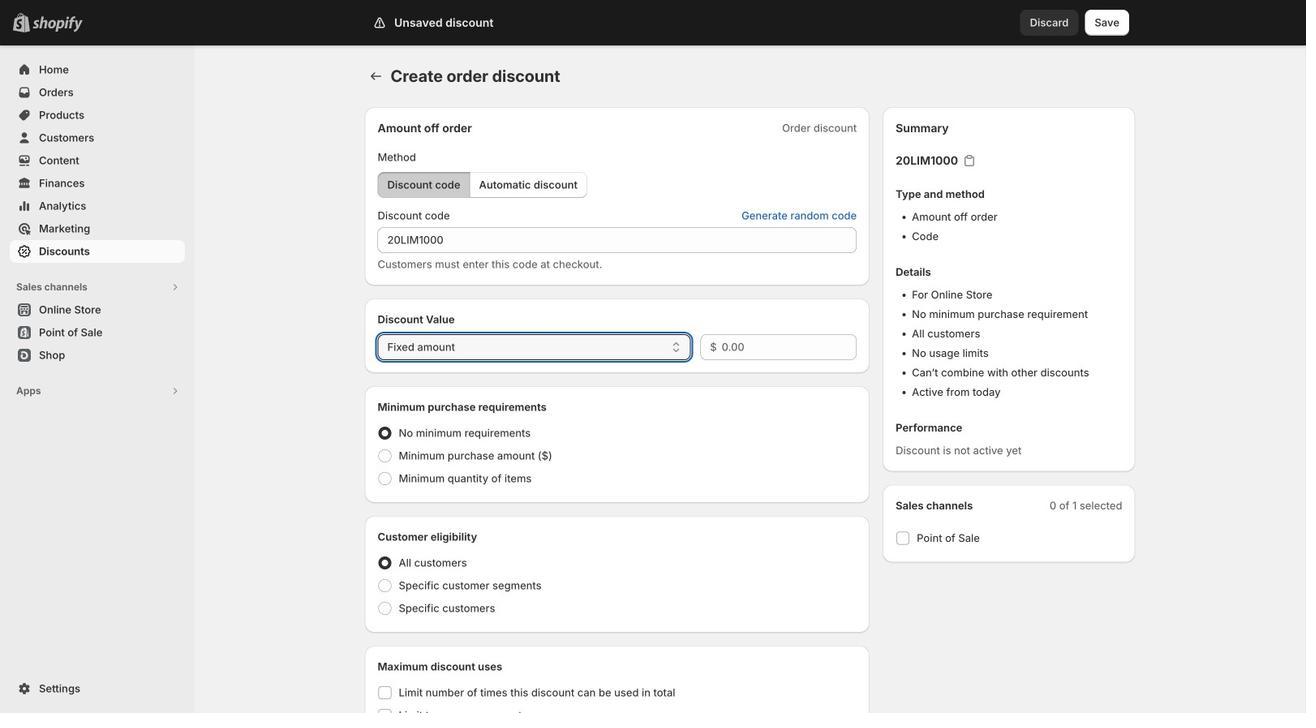 Task type: vqa. For each thing, say whether or not it's contained in the screenshot.
text field
yes



Task type: locate. For each thing, give the bounding box(es) containing it.
0.00 text field
[[722, 334, 857, 360]]

None text field
[[378, 227, 857, 253]]



Task type: describe. For each thing, give the bounding box(es) containing it.
shopify image
[[32, 16, 83, 32]]



